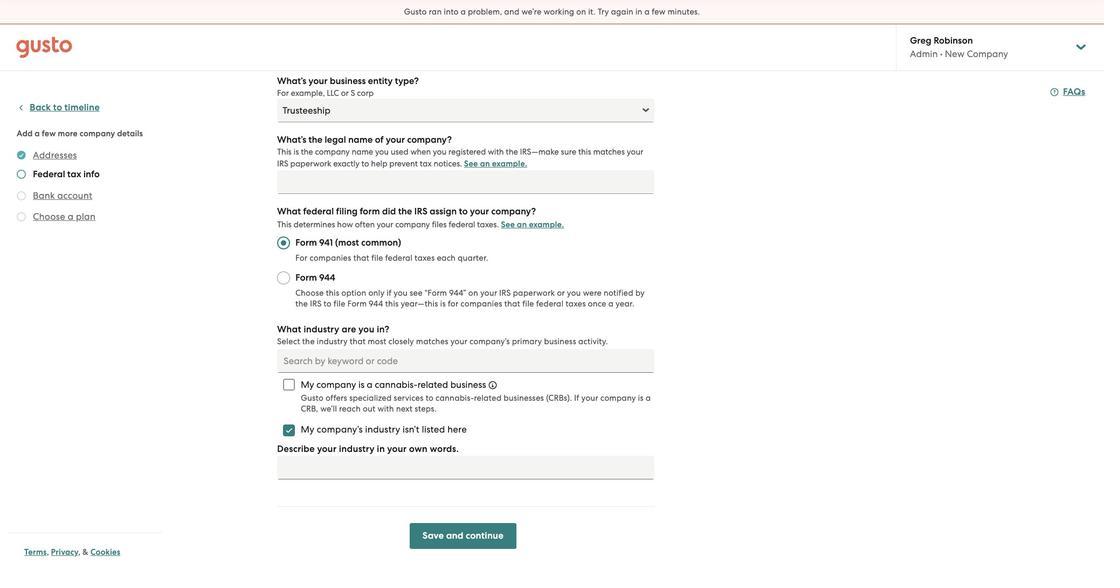 Task type: describe. For each thing, give the bounding box(es) containing it.
related inside gusto offers specialized services to cannabis-related businesses (crbs). if your company is a crb, we'll reach out with next steps.
[[474, 394, 502, 404]]

federal right files
[[449, 220, 476, 230]]

industry down my company's industry isn't listed here
[[339, 444, 375, 455]]

form
[[360, 206, 380, 217]]

the inside form 944 choose this option only if you see "form 944" on your irs paperwork or you were notified by the irs to file form 944 this year—this is for companies that file federal taxes once a year.
[[296, 299, 308, 309]]

0 vertical spatial cannabis-
[[375, 380, 418, 391]]

What's the legal name of your company? text field
[[277, 170, 655, 194]]

minutes.
[[668, 7, 700, 17]]

my for my company's industry isn't listed here
[[301, 425, 315, 435]]

notices.
[[434, 159, 462, 169]]

irs inside this is the company name you used when you registered with the irs—make sure this matches your irs paperwork exactly to help prevent tax notices.
[[277, 159, 289, 169]]

services
[[394, 394, 424, 404]]

new
[[946, 49, 965, 59]]

check image for bank
[[17, 192, 26, 201]]

used
[[391, 147, 409, 157]]

&
[[83, 548, 88, 558]]

what federal filing form did the irs assign to your company? this determines how often your company files federal taxes. see an example.
[[277, 206, 564, 230]]

what for what industry are you in?
[[277, 324, 302, 336]]

what's for what's your business entity type? for example, llc or s corp
[[277, 76, 307, 87]]

federal tax info
[[33, 169, 100, 180]]

we're
[[522, 7, 542, 17]]

notified
[[604, 289, 634, 298]]

back to timeline button
[[17, 101, 100, 114]]

into
[[444, 7, 459, 17]]

option
[[342, 289, 367, 298]]

more
[[58, 129, 78, 139]]

that inside form 941 (most common) for companies that file federal taxes each quarter.
[[354, 254, 370, 263]]

your inside what industry are you in? select the industry that most closely matches your company's primary business activity.
[[451, 337, 468, 347]]

or inside the what's your business entity type? for example, llc or s corp
[[341, 88, 349, 98]]

file inside form 941 (most common) for companies that file federal taxes each quarter.
[[372, 254, 383, 263]]

for inside form 941 (most common) for companies that file federal taxes each quarter.
[[296, 254, 308, 263]]

details
[[117, 129, 143, 139]]

how
[[337, 220, 353, 230]]

determines
[[294, 220, 335, 230]]

legal
[[325, 134, 346, 146]]

tax inside this is the company name you used when you registered with the irs—make sure this matches your irs paperwork exactly to help prevent tax notices.
[[420, 159, 432, 169]]

cookies button
[[91, 546, 120, 559]]

plan
[[76, 211, 96, 222]]

terms link
[[24, 548, 47, 558]]

circle check image
[[17, 149, 26, 162]]

only
[[369, 289, 385, 298]]

when
[[411, 147, 431, 157]]

0 vertical spatial name
[[349, 134, 373, 146]]

out
[[363, 405, 376, 414]]

the inside what industry are you in? select the industry that most closely matches your company's primary business activity.
[[302, 337, 315, 347]]

type?
[[395, 76, 419, 87]]

greg robinson admin • new company
[[911, 35, 1009, 59]]

you inside what industry are you in? select the industry that most closely matches your company's primary business activity.
[[359, 324, 375, 336]]

to inside gusto offers specialized services to cannabis-related businesses (crbs). if your company is a crb, we'll reach out with next steps.
[[426, 394, 434, 404]]

once
[[588, 299, 607, 309]]

gusto for gusto ran into a problem, and we're working on it. try again in a few minutes.
[[404, 7, 427, 17]]

llc
[[327, 88, 339, 98]]

taxes.
[[477, 220, 499, 230]]

taxes inside form 941 (most common) for companies that file federal taxes each quarter.
[[415, 254, 435, 263]]

matches inside what industry are you in? select the industry that most closely matches your company's primary business activity.
[[416, 337, 449, 347]]

form for form 944
[[296, 272, 317, 284]]

it.
[[589, 7, 596, 17]]

back to timeline
[[30, 102, 100, 113]]

and inside button
[[446, 531, 464, 542]]

1 horizontal spatial and
[[505, 7, 520, 17]]

you up help
[[375, 147, 389, 157]]

a inside gusto offers specialized services to cannabis-related businesses (crbs). if your company is a crb, we'll reach out with next steps.
[[646, 394, 651, 404]]

on inside form 944 choose this option only if you see "form 944" on your irs paperwork or you were notified by the irs to file form 944 this year—this is for companies that file federal taxes once a year.
[[469, 289, 479, 298]]

my company's industry isn't listed here
[[301, 425, 467, 435]]

bank account button
[[33, 189, 92, 202]]

are
[[342, 324, 356, 336]]

1 vertical spatial company's
[[317, 425, 363, 435]]

see inside 'what federal filing form did the irs assign to your company? this determines how often your company files federal taxes. see an example.'
[[501, 220, 515, 230]]

filing
[[336, 206, 358, 217]]

what's your business entity type? for example, llc or s corp
[[277, 76, 419, 98]]

what industry are you in? select the industry that most closely matches your company's primary business activity.
[[277, 324, 608, 347]]

to inside 'what federal filing form did the irs assign to your company? this determines how often your company files federal taxes. see an example.'
[[459, 206, 468, 217]]

your inside gusto offers specialized services to cannabis-related businesses (crbs). if your company is a crb, we'll reach out with next steps.
[[582, 394, 599, 404]]

addresses button
[[33, 149, 77, 162]]

info
[[83, 169, 100, 180]]

•
[[941, 49, 943, 59]]

2 horizontal spatial file
[[523, 299, 534, 309]]

common)
[[361, 237, 401, 249]]

s
[[351, 88, 355, 98]]

try
[[598, 7, 609, 17]]

company's inside what industry are you in? select the industry that most closely matches your company's primary business activity.
[[470, 337, 510, 347]]

"form
[[425, 289, 447, 298]]

this is the company name you used when you registered with the irs—make sure this matches your irs paperwork exactly to help prevent tax notices.
[[277, 147, 644, 169]]

see
[[410, 289, 423, 298]]

bank account
[[33, 190, 92, 201]]

my company is a cannabis-related business
[[301, 380, 486, 391]]

company
[[967, 49, 1009, 59]]

or inside form 944 choose this option only if you see "form 944" on your irs paperwork or you were notified by the irs to file form 944 this year—this is for companies that file federal taxes once a year.
[[557, 289, 565, 298]]

save
[[423, 531, 444, 542]]

business inside the what's your business entity type? for example, llc or s corp
[[330, 76, 366, 87]]

add
[[17, 129, 33, 139]]

registered
[[449, 147, 486, 157]]

example,
[[291, 88, 325, 98]]

federal tax info list
[[17, 149, 158, 225]]

did
[[382, 206, 396, 217]]

if
[[387, 289, 392, 298]]

prevent
[[390, 159, 418, 169]]

choose inside form 944 choose this option only if you see "form 944" on your irs paperwork or you were notified by the irs to file form 944 this year—this is for companies that file federal taxes once a year.
[[296, 289, 324, 298]]

0 vertical spatial on
[[577, 7, 587, 17]]

choose a plan
[[33, 211, 96, 222]]

paperwork inside this is the company name you used when you registered with the irs—make sure this matches your irs paperwork exactly to help prevent tax notices.
[[291, 159, 332, 169]]

example. inside 'what federal filing form did the irs assign to your company? this determines how often your company files federal taxes. see an example.'
[[529, 220, 564, 230]]

if
[[575, 394, 580, 404]]

industry left are
[[304, 324, 340, 336]]

terms
[[24, 548, 47, 558]]

company inside gusto offers specialized services to cannabis-related businesses (crbs). if your company is a crb, we'll reach out with next steps.
[[601, 394, 636, 404]]

save and continue
[[423, 531, 504, 542]]

industry up describe your industry in your own words.
[[365, 425, 401, 435]]

admin
[[911, 49, 938, 59]]

see an example.
[[464, 159, 528, 169]]

faqs
[[1064, 86, 1086, 98]]

gusto offers specialized services to cannabis-related businesses (crbs). if your company is a crb, we'll reach out with next steps.
[[301, 394, 651, 414]]

here
[[448, 425, 467, 435]]

company inside this is the company name you used when you registered with the irs—make sure this matches your irs paperwork exactly to help prevent tax notices.
[[315, 147, 350, 157]]

offers
[[326, 394, 347, 404]]

closely
[[389, 337, 414, 347]]

the inside 'what federal filing form did the irs assign to your company? this determines how often your company files federal taxes. see an example.'
[[398, 206, 412, 217]]

exactly
[[334, 159, 360, 169]]

describe
[[277, 444, 315, 455]]

business inside what industry are you in? select the industry that most closely matches your company's primary business activity.
[[544, 337, 577, 347]]

describe your industry in your own words.
[[277, 444, 459, 455]]



Task type: vqa. For each thing, say whether or not it's contained in the screenshot.
if
yes



Task type: locate. For each thing, give the bounding box(es) containing it.
an inside 'what federal filing form did the irs assign to your company? this determines how often your company files federal taxes. see an example.'
[[517, 220, 527, 230]]

0 vertical spatial or
[[341, 88, 349, 98]]

assign
[[430, 206, 457, 217]]

the
[[309, 134, 323, 146], [301, 147, 313, 157], [506, 147, 518, 157], [398, 206, 412, 217], [296, 299, 308, 309], [302, 337, 315, 347]]

company up offers
[[317, 380, 356, 391]]

what's inside the what's your business entity type? for example, llc or s corp
[[277, 76, 307, 87]]

0 vertical spatial in
[[636, 7, 643, 17]]

a inside button
[[68, 211, 74, 222]]

your inside the what's your business entity type? for example, llc or s corp
[[309, 76, 328, 87]]

0 horizontal spatial company?
[[407, 134, 452, 146]]

1 horizontal spatial business
[[451, 380, 486, 391]]

file down common)
[[372, 254, 383, 263]]

1 horizontal spatial related
[[474, 394, 502, 404]]

1 , from the left
[[47, 548, 49, 558]]

an down registered in the top of the page
[[480, 159, 490, 169]]

1 horizontal spatial or
[[557, 289, 565, 298]]

on left it.
[[577, 7, 587, 17]]

0 horizontal spatial an
[[480, 159, 490, 169]]

1 horizontal spatial file
[[372, 254, 383, 263]]

1 vertical spatial related
[[474, 394, 502, 404]]

few left minutes.
[[652, 7, 666, 17]]

this inside this is the company name you used when you registered with the irs—make sure this matches your irs paperwork exactly to help prevent tax notices.
[[579, 147, 592, 157]]

taxes down "were"
[[566, 299, 586, 309]]

in down my company's industry isn't listed here
[[377, 444, 385, 455]]

2 vertical spatial this
[[385, 299, 399, 309]]

tax
[[420, 159, 432, 169], [67, 169, 81, 180]]

gusto for gusto offers specialized services to cannabis-related businesses (crbs). if your company is a crb, we'll reach out with next steps.
[[301, 394, 324, 404]]

taxes inside form 944 choose this option only if you see "form 944" on your irs paperwork or you were notified by the irs to file form 944 this year—this is for companies that file federal taxes once a year.
[[566, 299, 586, 309]]

gusto ran into a problem, and we're working on it. try again in a few minutes.
[[404, 7, 700, 17]]

1 horizontal spatial cannabis-
[[436, 394, 474, 404]]

1 vertical spatial few
[[42, 129, 56, 139]]

for
[[277, 88, 289, 98], [296, 254, 308, 263]]

choose a plan button
[[33, 210, 96, 223]]

save and continue button
[[410, 524, 517, 550]]

companies inside form 941 (most common) for companies that file federal taxes each quarter.
[[310, 254, 351, 263]]

this
[[579, 147, 592, 157], [326, 289, 340, 298], [385, 299, 399, 309]]

form 944 choose this option only if you see "form 944" on your irs paperwork or you were notified by the irs to file form 944 this year—this is for companies that file federal taxes once a year.
[[296, 272, 645, 309]]

,
[[47, 548, 49, 558], [78, 548, 81, 558]]

gusto up crb,
[[301, 394, 324, 404]]

2 vertical spatial form
[[348, 299, 367, 309]]

1 vertical spatial this
[[326, 289, 340, 298]]

crb,
[[301, 405, 318, 414]]

related
[[418, 380, 448, 391], [474, 394, 502, 404]]

see an example. button for what federal filing form did the irs assign to your company?
[[501, 218, 564, 231]]

1 horizontal spatial company's
[[470, 337, 510, 347]]

1 horizontal spatial for
[[296, 254, 308, 263]]

were
[[583, 289, 602, 298]]

we'll
[[321, 405, 337, 414]]

1 my from the top
[[301, 380, 314, 391]]

taxes left each
[[415, 254, 435, 263]]

1 vertical spatial an
[[517, 220, 527, 230]]

to inside form 944 choose this option only if you see "form 944" on your irs paperwork or you were notified by the irs to file form 944 this year—this is for companies that file federal taxes once a year.
[[324, 299, 332, 309]]

1 vertical spatial check image
[[17, 192, 26, 201]]

this
[[277, 147, 292, 157], [277, 220, 292, 230]]

industry
[[304, 324, 340, 336], [317, 337, 348, 347], [365, 425, 401, 435], [339, 444, 375, 455]]

1 horizontal spatial choose
[[296, 289, 324, 298]]

(most
[[335, 237, 359, 249]]

944 down only
[[369, 299, 383, 309]]

1 horizontal spatial in
[[636, 7, 643, 17]]

to inside button
[[53, 102, 62, 113]]

0 vertical spatial gusto
[[404, 7, 427, 17]]

0 vertical spatial check image
[[17, 170, 26, 179]]

0 horizontal spatial matches
[[416, 337, 449, 347]]

My company's industry isn't listed here checkbox
[[277, 419, 301, 443]]

privacy
[[51, 548, 78, 558]]

see down registered in the top of the page
[[464, 159, 478, 169]]

federal
[[33, 169, 65, 180]]

what up determines
[[277, 206, 301, 217]]

related left businesses
[[474, 394, 502, 404]]

for
[[448, 299, 459, 309]]

steps.
[[415, 405, 437, 414]]

what's up the example,
[[277, 76, 307, 87]]

quarter.
[[458, 254, 489, 263]]

industry down are
[[317, 337, 348, 347]]

tax down when
[[420, 159, 432, 169]]

and
[[505, 7, 520, 17], [446, 531, 464, 542]]

0 horizontal spatial this
[[326, 289, 340, 298]]

1 horizontal spatial example.
[[529, 220, 564, 230]]

with up see an example.
[[488, 147, 504, 157]]

name inside this is the company name you used when you registered with the irs—make sure this matches your irs paperwork exactly to help prevent tax notices.
[[352, 147, 373, 157]]

2 my from the top
[[301, 425, 315, 435]]

an
[[480, 159, 490, 169], [517, 220, 527, 230]]

this inside this is the company name you used when you registered with the irs—make sure this matches your irs paperwork exactly to help prevent tax notices.
[[277, 147, 292, 157]]

specialized
[[350, 394, 392, 404]]

0 horizontal spatial in
[[377, 444, 385, 455]]

1 horizontal spatial few
[[652, 7, 666, 17]]

choose left option
[[296, 289, 324, 298]]

944 down the 941 at the top left of the page
[[319, 272, 336, 284]]

business
[[330, 76, 366, 87], [544, 337, 577, 347], [451, 380, 486, 391]]

1 vertical spatial that
[[505, 299, 521, 309]]

companies
[[310, 254, 351, 263], [461, 299, 503, 309]]

company? up when
[[407, 134, 452, 146]]

0 vertical spatial that
[[354, 254, 370, 263]]

paperwork up primary
[[513, 289, 555, 298]]

check image left bank
[[17, 192, 26, 201]]

federal inside form 944 choose this option only if you see "form 944" on your irs paperwork or you were notified by the irs to file form 944 this year—this is for companies that file federal taxes once a year.
[[537, 299, 564, 309]]

2 vertical spatial that
[[350, 337, 366, 347]]

1 vertical spatial on
[[469, 289, 479, 298]]

0 horizontal spatial tax
[[67, 169, 81, 180]]

matches
[[594, 147, 625, 157], [416, 337, 449, 347]]

(crbs).
[[546, 394, 573, 404]]

see an example. button for what's the legal name of your company?
[[464, 158, 528, 170]]

you
[[375, 147, 389, 157], [433, 147, 447, 157], [394, 289, 408, 298], [567, 289, 581, 298], [359, 324, 375, 336]]

what's the legal name of your company?
[[277, 134, 452, 146]]

form for form 941 (most common)
[[296, 237, 317, 249]]

cannabis- up steps. in the left bottom of the page
[[436, 394, 474, 404]]

add a few more company details
[[17, 129, 143, 139]]

0 vertical spatial form
[[296, 237, 317, 249]]

in?
[[377, 324, 390, 336]]

or left s
[[341, 88, 349, 98]]

1 vertical spatial example.
[[529, 220, 564, 230]]

my down crb,
[[301, 425, 315, 435]]

0 horizontal spatial company's
[[317, 425, 363, 435]]

0 horizontal spatial file
[[334, 299, 346, 309]]

matches right sure
[[594, 147, 625, 157]]

0 horizontal spatial example.
[[492, 159, 528, 169]]

company right more
[[80, 129, 115, 139]]

again
[[611, 7, 634, 17]]

ran
[[429, 7, 442, 17]]

help
[[371, 159, 388, 169]]

own
[[409, 444, 428, 455]]

what for what federal filing form did the irs assign to your company?
[[277, 206, 301, 217]]

your
[[309, 76, 328, 87], [386, 134, 405, 146], [627, 147, 644, 157], [470, 206, 489, 217], [377, 220, 394, 230], [481, 289, 498, 298], [451, 337, 468, 347], [582, 394, 599, 404], [317, 444, 337, 455], [387, 444, 407, 455]]

form inside form 941 (most common) for companies that file federal taxes each quarter.
[[296, 237, 317, 249]]

1 vertical spatial this
[[277, 220, 292, 230]]

your inside this is the company name you used when you registered with the irs—make sure this matches your irs paperwork exactly to help prevent tax notices.
[[627, 147, 644, 157]]

1 vertical spatial my
[[301, 425, 315, 435]]

1 horizontal spatial 944
[[369, 299, 383, 309]]

words.
[[430, 444, 459, 455]]

my up crb,
[[301, 380, 314, 391]]

companies inside form 944 choose this option only if you see "form 944" on your irs paperwork or you were notified by the irs to file form 944 this year—this is for companies that file federal taxes once a year.
[[461, 299, 503, 309]]

0 horizontal spatial 944
[[319, 272, 336, 284]]

None checkbox
[[277, 373, 301, 397]]

2 check image from the top
[[17, 192, 26, 201]]

bank
[[33, 190, 55, 201]]

0 vertical spatial related
[[418, 380, 448, 391]]

in right again
[[636, 7, 643, 17]]

1 vertical spatial name
[[352, 147, 373, 157]]

0 vertical spatial taxes
[[415, 254, 435, 263]]

1 vertical spatial 944
[[369, 299, 383, 309]]

sure
[[561, 147, 577, 157]]

0 vertical spatial choose
[[33, 211, 65, 222]]

each
[[437, 254, 456, 263]]

company? up "taxes."
[[492, 206, 536, 217]]

1 horizontal spatial ,
[[78, 548, 81, 558]]

1 this from the top
[[277, 147, 292, 157]]

of
[[375, 134, 384, 146]]

1 horizontal spatial companies
[[461, 299, 503, 309]]

2 this from the top
[[277, 220, 292, 230]]

that up primary
[[505, 299, 521, 309]]

1 horizontal spatial on
[[577, 7, 587, 17]]

file
[[372, 254, 383, 263], [334, 299, 346, 309], [523, 299, 534, 309]]

tax inside list
[[67, 169, 81, 180]]

choose down bank
[[33, 211, 65, 222]]

, left &
[[78, 548, 81, 558]]

is inside form 944 choose this option only if you see "form 944" on your irs paperwork or you were notified by the irs to file form 944 this year—this is for companies that file federal taxes once a year.
[[440, 299, 446, 309]]

see an example. button down registered in the top of the page
[[464, 158, 528, 170]]

for left the example,
[[277, 88, 289, 98]]

check image down circle check image
[[17, 170, 26, 179]]

0 vertical spatial few
[[652, 7, 666, 17]]

a inside form 944 choose this option only if you see "form 944" on your irs paperwork or you were notified by the irs to file form 944 this year—this is for companies that file federal taxes once a year.
[[609, 299, 614, 309]]

that inside what industry are you in? select the industry that most closely matches your company's primary business activity.
[[350, 337, 366, 347]]

what inside what industry are you in? select the industry that most closely matches your company's primary business activity.
[[277, 324, 302, 336]]

1 horizontal spatial matches
[[594, 147, 625, 157]]

0 vertical spatial this
[[277, 147, 292, 157]]

1 vertical spatial company?
[[492, 206, 536, 217]]

with inside this is the company name you used when you registered with the irs—make sure this matches your irs paperwork exactly to help prevent tax notices.
[[488, 147, 504, 157]]

what's left legal
[[277, 134, 307, 146]]

a
[[461, 7, 466, 17], [645, 7, 650, 17], [35, 129, 40, 139], [68, 211, 74, 222], [609, 299, 614, 309], [367, 380, 373, 391], [646, 394, 651, 404]]

company left files
[[395, 220, 430, 230]]

problem,
[[468, 7, 503, 17]]

home image
[[16, 36, 72, 58]]

0 vertical spatial what
[[277, 206, 301, 217]]

irs—make
[[520, 147, 559, 157]]

1 horizontal spatial tax
[[420, 159, 432, 169]]

you left "were"
[[567, 289, 581, 298]]

2 what's from the top
[[277, 134, 307, 146]]

you up notices.
[[433, 147, 447, 157]]

0 vertical spatial see an example. button
[[464, 158, 528, 170]]

0 vertical spatial see
[[464, 159, 478, 169]]

with inside gusto offers specialized services to cannabis-related businesses (crbs). if your company is a crb, we'll reach out with next steps.
[[378, 405, 394, 414]]

corp
[[357, 88, 374, 98]]

name down 'what's the legal name of your company?'
[[352, 147, 373, 157]]

often
[[355, 220, 375, 230]]

matches right closely
[[416, 337, 449, 347]]

companies down the 941 at the top left of the page
[[310, 254, 351, 263]]

check image for choose
[[17, 213, 26, 222]]

0 vertical spatial matches
[[594, 147, 625, 157]]

paperwork down legal
[[291, 159, 332, 169]]

federal inside form 941 (most common) for companies that file federal taxes each quarter.
[[385, 254, 413, 263]]

federal up determines
[[303, 206, 334, 217]]

company? inside 'what federal filing form did the irs assign to your company? this determines how often your company files federal taxes. see an example.'
[[492, 206, 536, 217]]

Describe your industry in your own words. field
[[277, 456, 655, 480]]

this left option
[[326, 289, 340, 298]]

0 vertical spatial with
[[488, 147, 504, 157]]

what's for what's the legal name of your company?
[[277, 134, 307, 146]]

0 horizontal spatial see
[[464, 159, 478, 169]]

2 what from the top
[[277, 324, 302, 336]]

back
[[30, 102, 51, 113]]

matches inside this is the company name you used when you registered with the irs—make sure this matches your irs paperwork exactly to help prevent tax notices.
[[594, 147, 625, 157]]

in
[[636, 7, 643, 17], [377, 444, 385, 455]]

is
[[294, 147, 299, 157], [440, 299, 446, 309], [359, 380, 365, 391], [638, 394, 644, 404]]

gusto left the ran
[[404, 7, 427, 17]]

gusto inside gusto offers specialized services to cannabis-related businesses (crbs). if your company is a crb, we'll reach out with next steps.
[[301, 394, 324, 404]]

with right out on the bottom
[[378, 405, 394, 414]]

check image
[[17, 170, 26, 179], [17, 192, 26, 201], [17, 213, 26, 222]]

to inside this is the company name you used when you registered with the irs—make sure this matches your irs paperwork exactly to help prevent tax notices.
[[362, 159, 369, 169]]

for inside the what's your business entity type? for example, llc or s corp
[[277, 88, 289, 98]]

company
[[80, 129, 115, 139], [315, 147, 350, 157], [395, 220, 430, 230], [317, 380, 356, 391], [601, 394, 636, 404]]

name left of
[[349, 134, 373, 146]]

0 horizontal spatial few
[[42, 129, 56, 139]]

tax left the info
[[67, 169, 81, 180]]

1 what from the top
[[277, 206, 301, 217]]

and right save
[[446, 531, 464, 542]]

file down option
[[334, 299, 346, 309]]

is inside gusto offers specialized services to cannabis-related businesses (crbs). if your company is a crb, we'll reach out with next steps.
[[638, 394, 644, 404]]

0 vertical spatial my
[[301, 380, 314, 391]]

paperwork inside form 944 choose this option only if you see "form 944" on your irs paperwork or you were notified by the irs to file form 944 this year—this is for companies that file federal taxes once a year.
[[513, 289, 555, 298]]

company's up what industry are you in? field
[[470, 337, 510, 347]]

is inside this is the company name you used when you registered with the irs—make sure this matches your irs paperwork exactly to help prevent tax notices.
[[294, 147, 299, 157]]

1 horizontal spatial an
[[517, 220, 527, 230]]

what's
[[277, 76, 307, 87], [277, 134, 307, 146]]

0 horizontal spatial ,
[[47, 548, 49, 558]]

example.
[[492, 159, 528, 169], [529, 220, 564, 230]]

0 vertical spatial business
[[330, 76, 366, 87]]

0 horizontal spatial or
[[341, 88, 349, 98]]

1 vertical spatial paperwork
[[513, 289, 555, 298]]

form
[[296, 237, 317, 249], [296, 272, 317, 284], [348, 299, 367, 309]]

0 horizontal spatial with
[[378, 405, 394, 414]]

that inside form 944 choose this option only if you see "form 944" on your irs paperwork or you were notified by the irs to file form 944 this year—this is for companies that file federal taxes once a year.
[[505, 299, 521, 309]]

0 vertical spatial this
[[579, 147, 592, 157]]

cannabis- inside gusto offers specialized services to cannabis-related businesses (crbs). if your company is a crb, we'll reach out with next steps.
[[436, 394, 474, 404]]

0 horizontal spatial for
[[277, 88, 289, 98]]

file up primary
[[523, 299, 534, 309]]

1 vertical spatial or
[[557, 289, 565, 298]]

this down if
[[385, 299, 399, 309]]

944
[[319, 272, 336, 284], [369, 299, 383, 309]]

see right "taxes."
[[501, 220, 515, 230]]

1 vertical spatial taxes
[[566, 299, 586, 309]]

choose inside button
[[33, 211, 65, 222]]

irs
[[277, 159, 289, 169], [415, 206, 428, 217], [500, 289, 511, 298], [310, 299, 322, 309]]

3 check image from the top
[[17, 213, 26, 222]]

1 vertical spatial choose
[[296, 289, 324, 298]]

reach
[[339, 405, 361, 414]]

company right if
[[601, 394, 636, 404]]

business left activity.
[[544, 337, 577, 347]]

0 vertical spatial companies
[[310, 254, 351, 263]]

cannabis- up services
[[375, 380, 418, 391]]

What industry are you in? field
[[277, 350, 655, 373]]

company down legal
[[315, 147, 350, 157]]

most
[[368, 337, 387, 347]]

0 vertical spatial an
[[480, 159, 490, 169]]

year—this
[[401, 299, 438, 309]]

an right "taxes."
[[517, 220, 527, 230]]

None radio
[[277, 272, 290, 285]]

2 , from the left
[[78, 548, 81, 558]]

that down are
[[350, 337, 366, 347]]

0 horizontal spatial cannabis-
[[375, 380, 418, 391]]

federal down common)
[[385, 254, 413, 263]]

businesses
[[504, 394, 544, 404]]

1 vertical spatial matches
[[416, 337, 449, 347]]

what up select
[[277, 324, 302, 336]]

you up most
[[359, 324, 375, 336]]

related up steps. in the left bottom of the page
[[418, 380, 448, 391]]

0 vertical spatial company's
[[470, 337, 510, 347]]

company inside 'what federal filing form did the irs assign to your company? this determines how often your company files federal taxes. see an example.'
[[395, 220, 430, 230]]

1 vertical spatial cannabis-
[[436, 394, 474, 404]]

check image left choose a plan in the left of the page
[[17, 213, 26, 222]]

1 check image from the top
[[17, 170, 26, 179]]

business up s
[[330, 76, 366, 87]]

, left privacy
[[47, 548, 49, 558]]

2 vertical spatial business
[[451, 380, 486, 391]]

next
[[396, 405, 413, 414]]

company's down reach
[[317, 425, 363, 435]]

1 horizontal spatial company?
[[492, 206, 536, 217]]

few
[[652, 7, 666, 17], [42, 129, 56, 139]]

None radio
[[277, 237, 290, 250]]

0 vertical spatial paperwork
[[291, 159, 332, 169]]

you right if
[[394, 289, 408, 298]]

what inside 'what federal filing form did the irs assign to your company? this determines how often your company files federal taxes. see an example.'
[[277, 206, 301, 217]]

irs inside 'what federal filing form did the irs assign to your company? this determines how often your company files federal taxes. see an example.'
[[415, 206, 428, 217]]

my for my company is a cannabis-related business
[[301, 380, 314, 391]]

few left more
[[42, 129, 56, 139]]

federal up primary
[[537, 299, 564, 309]]

1 vertical spatial and
[[446, 531, 464, 542]]

with
[[488, 147, 504, 157], [378, 405, 394, 414]]

this right sure
[[579, 147, 592, 157]]

isn't
[[403, 425, 420, 435]]

companies down 944"
[[461, 299, 503, 309]]

1 vertical spatial for
[[296, 254, 308, 263]]

1 vertical spatial see an example. button
[[501, 218, 564, 231]]

faqs button
[[1051, 86, 1086, 99]]

or left "were"
[[557, 289, 565, 298]]

0 horizontal spatial companies
[[310, 254, 351, 263]]

for down determines
[[296, 254, 308, 263]]

0 horizontal spatial and
[[446, 531, 464, 542]]

this inside 'what federal filing form did the irs assign to your company? this determines how often your company files federal taxes. see an example.'
[[277, 220, 292, 230]]

1 horizontal spatial this
[[385, 299, 399, 309]]

0 vertical spatial company?
[[407, 134, 452, 146]]

1 vertical spatial companies
[[461, 299, 503, 309]]

continue
[[466, 531, 504, 542]]

and left we're
[[505, 7, 520, 17]]

941
[[319, 237, 333, 249]]

cookies
[[91, 548, 120, 558]]

your inside form 944 choose this option only if you see "form 944" on your irs paperwork or you were notified by the irs to file form 944 this year—this is for companies that file federal taxes once a year.
[[481, 289, 498, 298]]

business up gusto offers specialized services to cannabis-related businesses (crbs). if your company is a crb, we'll reach out with next steps.
[[451, 380, 486, 391]]

greg
[[911, 35, 932, 46]]

see an example. button right "taxes."
[[501, 218, 564, 231]]

1 vertical spatial with
[[378, 405, 394, 414]]

2 horizontal spatial this
[[579, 147, 592, 157]]

2 horizontal spatial business
[[544, 337, 577, 347]]

that down (most
[[354, 254, 370, 263]]

listed
[[422, 425, 445, 435]]

select
[[277, 337, 300, 347]]

2 vertical spatial check image
[[17, 213, 26, 222]]

1 what's from the top
[[277, 76, 307, 87]]

or
[[341, 88, 349, 98], [557, 289, 565, 298]]

0 horizontal spatial choose
[[33, 211, 65, 222]]

1 vertical spatial see
[[501, 220, 515, 230]]

activity.
[[579, 337, 608, 347]]

on right 944"
[[469, 289, 479, 298]]



